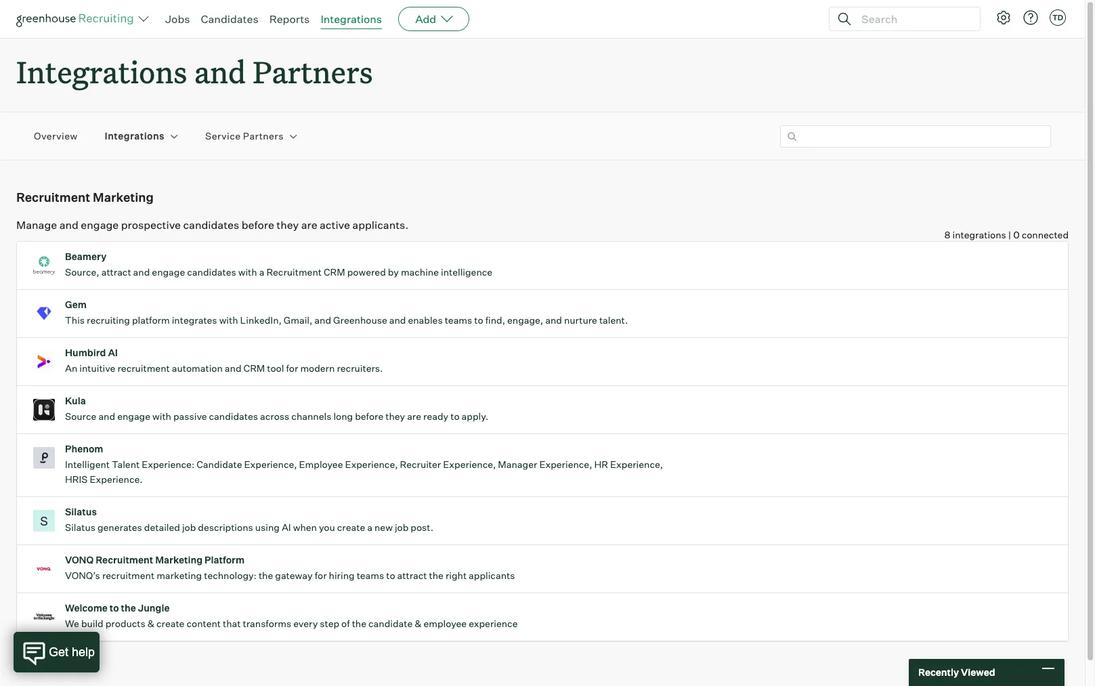 Task type: locate. For each thing, give the bounding box(es) containing it.
0 horizontal spatial marketing
[[93, 190, 154, 205]]

create right you
[[337, 522, 365, 533]]

td button
[[1050, 9, 1067, 26]]

add
[[416, 12, 437, 26]]

teams inside gem this recruiting platform integrates with linkedin, gmail, and greenhouse and enables teams to find, engage, and nurture talent.
[[445, 315, 473, 326]]

partners right service
[[243, 130, 284, 142]]

recruitment up gmail,
[[267, 266, 322, 278]]

intelligence
[[441, 266, 493, 278]]

ai left when
[[282, 522, 291, 533]]

crm inside beamery source, attract and engage candidates with a recruitment crm powered by machine intelligence
[[324, 266, 345, 278]]

source,
[[65, 266, 99, 278]]

post.
[[411, 522, 434, 533]]

silatus up the vonq
[[65, 522, 95, 533]]

with inside gem this recruiting platform integrates with linkedin, gmail, and greenhouse and enables teams to find, engage, and nurture talent.
[[219, 315, 238, 326]]

0 vertical spatial with
[[238, 266, 257, 278]]

platform
[[132, 315, 170, 326]]

with left the passive
[[153, 411, 171, 422]]

1 vertical spatial for
[[315, 570, 327, 582]]

1 horizontal spatial for
[[315, 570, 327, 582]]

0 vertical spatial crm
[[324, 266, 345, 278]]

marketing
[[93, 190, 154, 205], [155, 555, 203, 566]]

0 vertical spatial recruitment
[[16, 190, 90, 205]]

1 job from the left
[[182, 522, 196, 533]]

gem
[[65, 299, 87, 311]]

vonq
[[65, 555, 94, 566]]

s
[[40, 514, 48, 529]]

a inside beamery source, attract and engage candidates with a recruitment crm powered by machine intelligence
[[259, 266, 265, 278]]

with inside beamery source, attract and engage candidates with a recruitment crm powered by machine intelligence
[[238, 266, 257, 278]]

to up "products"
[[110, 603, 119, 614]]

job right detailed
[[182, 522, 196, 533]]

partners down reports on the top left of page
[[253, 52, 373, 91]]

teams
[[445, 315, 473, 326], [357, 570, 384, 582]]

engage inside kula source and engage with passive candidates across channels long before they are ready to apply.
[[117, 411, 150, 422]]

they left ready
[[386, 411, 405, 422]]

0 horizontal spatial &
[[148, 618, 154, 630]]

we
[[65, 618, 79, 630]]

crm inside humbird ai an intuitive recruitment automation and crm tool for modern recruiters.
[[244, 363, 265, 374]]

marketing up prospective
[[93, 190, 154, 205]]

0 vertical spatial partners
[[253, 52, 373, 91]]

candidates right prospective
[[183, 218, 239, 232]]

1 vertical spatial create
[[157, 618, 185, 630]]

jobs
[[165, 12, 190, 26]]

they up beamery source, attract and engage candidates with a recruitment crm powered by machine intelligence
[[277, 218, 299, 232]]

passive
[[173, 411, 207, 422]]

2 horizontal spatial recruitment
[[267, 266, 322, 278]]

service partners link
[[205, 130, 284, 143]]

to inside vonq recruitment marketing platform vonq's recruitment marketing technology: the gateway for hiring teams to attract the right applicants
[[386, 570, 396, 582]]

1 horizontal spatial recruitment
[[96, 555, 153, 566]]

1 horizontal spatial ai
[[282, 522, 291, 533]]

and right automation
[[225, 363, 242, 374]]

to
[[475, 315, 484, 326], [451, 411, 460, 422], [386, 570, 396, 582], [110, 603, 119, 614]]

before inside kula source and engage with passive candidates across channels long before they are ready to apply.
[[355, 411, 384, 422]]

experience,
[[244, 459, 297, 470], [345, 459, 398, 470], [443, 459, 496, 470], [540, 459, 593, 470], [611, 459, 664, 470]]

0 horizontal spatial create
[[157, 618, 185, 630]]

1 horizontal spatial before
[[355, 411, 384, 422]]

1 vertical spatial engage
[[152, 266, 185, 278]]

0 horizontal spatial for
[[286, 363, 298, 374]]

1 horizontal spatial are
[[407, 411, 422, 422]]

ai
[[108, 347, 118, 359], [282, 522, 291, 533]]

create inside welcome to the jungle we build products & create content that transforms every step of the candidate & employee experience
[[157, 618, 185, 630]]

experience
[[469, 618, 518, 630]]

1 vertical spatial are
[[407, 411, 422, 422]]

1 experience, from the left
[[244, 459, 297, 470]]

recruitment
[[16, 190, 90, 205], [267, 266, 322, 278], [96, 555, 153, 566]]

for left hiring on the left bottom of page
[[315, 570, 327, 582]]

attract inside vonq recruitment marketing platform vonq's recruitment marketing technology: the gateway for hiring teams to attract the right applicants
[[398, 570, 427, 582]]

service
[[205, 130, 241, 142]]

an
[[65, 363, 77, 374]]

recruitment up manage
[[16, 190, 90, 205]]

jobs link
[[165, 12, 190, 26]]

0 horizontal spatial integrations link
[[105, 130, 165, 143]]

0 vertical spatial silatus
[[65, 506, 97, 518]]

1 vertical spatial recruitment
[[267, 266, 322, 278]]

to right ready
[[451, 411, 460, 422]]

0 vertical spatial for
[[286, 363, 298, 374]]

teams right enables
[[445, 315, 473, 326]]

and
[[194, 52, 246, 91], [59, 218, 79, 232], [133, 266, 150, 278], [315, 315, 331, 326], [389, 315, 406, 326], [546, 315, 562, 326], [225, 363, 242, 374], [99, 411, 115, 422]]

marketing up marketing
[[155, 555, 203, 566]]

1 vertical spatial silatus
[[65, 522, 95, 533]]

8
[[945, 229, 951, 241]]

1 vertical spatial before
[[355, 411, 384, 422]]

2 vertical spatial engage
[[117, 411, 150, 422]]

1 horizontal spatial crm
[[324, 266, 345, 278]]

0 vertical spatial candidates
[[183, 218, 239, 232]]

& down jungle
[[148, 618, 154, 630]]

recruitment up jungle
[[102, 570, 155, 582]]

crm left the tool
[[244, 363, 265, 374]]

0 horizontal spatial teams
[[357, 570, 384, 582]]

are left "active"
[[301, 218, 318, 232]]

viewed
[[962, 667, 996, 679]]

1 horizontal spatial job
[[395, 522, 409, 533]]

attract right source,
[[101, 266, 131, 278]]

kula source and engage with passive candidates across channels long before they are ready to apply.
[[65, 395, 489, 422]]

a left "new" at the left
[[367, 522, 373, 533]]

1 horizontal spatial &
[[415, 618, 422, 630]]

2 vertical spatial candidates
[[209, 411, 258, 422]]

ai up intuitive at the left bottom
[[108, 347, 118, 359]]

0 vertical spatial create
[[337, 522, 365, 533]]

0 horizontal spatial job
[[182, 522, 196, 533]]

job
[[182, 522, 196, 533], [395, 522, 409, 533]]

to up candidate
[[386, 570, 396, 582]]

0 horizontal spatial are
[[301, 218, 318, 232]]

recruitment
[[118, 363, 170, 374], [102, 570, 155, 582]]

across
[[260, 411, 290, 422]]

recently viewed
[[919, 667, 996, 679]]

1 & from the left
[[148, 618, 154, 630]]

experience, left manager
[[443, 459, 496, 470]]

a up linkedin,
[[259, 266, 265, 278]]

0 vertical spatial integrations
[[321, 12, 382, 26]]

1 horizontal spatial teams
[[445, 315, 473, 326]]

before up beamery source, attract and engage candidates with a recruitment crm powered by machine intelligence
[[242, 218, 274, 232]]

1 vertical spatial they
[[386, 411, 405, 422]]

1 vertical spatial integrations
[[16, 52, 187, 91]]

silatus silatus generates detailed job descriptions using ai when you create a new job post.
[[65, 506, 434, 533]]

0 horizontal spatial a
[[259, 266, 265, 278]]

0 horizontal spatial crm
[[244, 363, 265, 374]]

with
[[238, 266, 257, 278], [219, 315, 238, 326], [153, 411, 171, 422]]

step
[[320, 618, 340, 630]]

0 vertical spatial ai
[[108, 347, 118, 359]]

1 horizontal spatial integrations link
[[321, 12, 382, 26]]

experience, left the 'recruiter'
[[345, 459, 398, 470]]

0 horizontal spatial before
[[242, 218, 274, 232]]

to left find,
[[475, 315, 484, 326]]

integrations
[[321, 12, 382, 26], [16, 52, 187, 91], [105, 130, 165, 142]]

0 vertical spatial before
[[242, 218, 274, 232]]

1 horizontal spatial attract
[[398, 570, 427, 582]]

experience, down across
[[244, 459, 297, 470]]

with up linkedin,
[[238, 266, 257, 278]]

find,
[[486, 315, 506, 326]]

2 & from the left
[[415, 618, 422, 630]]

2 vertical spatial with
[[153, 411, 171, 422]]

before right the long
[[355, 411, 384, 422]]

crm
[[324, 266, 345, 278], [244, 363, 265, 374]]

and down candidates at the left top
[[194, 52, 246, 91]]

integrations link
[[321, 12, 382, 26], [105, 130, 165, 143]]

source
[[65, 411, 96, 422]]

1 vertical spatial crm
[[244, 363, 265, 374]]

marketing inside vonq recruitment marketing platform vonq's recruitment marketing technology: the gateway for hiring teams to attract the right applicants
[[155, 555, 203, 566]]

engage up talent
[[117, 411, 150, 422]]

prospective
[[121, 218, 181, 232]]

and left enables
[[389, 315, 406, 326]]

1 horizontal spatial they
[[386, 411, 405, 422]]

0 horizontal spatial attract
[[101, 266, 131, 278]]

candidates down manage and engage prospective candidates before they are active applicants.
[[187, 266, 236, 278]]

recruitment marketing
[[16, 190, 154, 205]]

1 vertical spatial a
[[367, 522, 373, 533]]

marketing
[[157, 570, 202, 582]]

recruitment inside humbird ai an intuitive recruitment automation and crm tool for modern recruiters.
[[118, 363, 170, 374]]

and right "source"
[[99, 411, 115, 422]]

they
[[277, 218, 299, 232], [386, 411, 405, 422]]

manage and engage prospective candidates before they are active applicants.
[[16, 218, 409, 232]]

1 vertical spatial ai
[[282, 522, 291, 533]]

hr
[[595, 459, 609, 470]]

integrations for the bottommost the integrations link
[[105, 130, 165, 142]]

1 vertical spatial recruitment
[[102, 570, 155, 582]]

crm left powered
[[324, 266, 345, 278]]

recruitment inside beamery source, attract and engage candidates with a recruitment crm powered by machine intelligence
[[267, 266, 322, 278]]

0 vertical spatial a
[[259, 266, 265, 278]]

build
[[81, 618, 103, 630]]

engage down recruitment marketing on the left
[[81, 218, 119, 232]]

for
[[286, 363, 298, 374], [315, 570, 327, 582]]

content
[[187, 618, 221, 630]]

and inside beamery source, attract and engage candidates with a recruitment crm powered by machine intelligence
[[133, 266, 150, 278]]

active
[[320, 218, 350, 232]]

1 vertical spatial partners
[[243, 130, 284, 142]]

1 vertical spatial teams
[[357, 570, 384, 582]]

1 horizontal spatial marketing
[[155, 555, 203, 566]]

silatus
[[65, 506, 97, 518], [65, 522, 95, 533]]

talent.
[[600, 315, 629, 326]]

recruitment down generates
[[96, 555, 153, 566]]

0 vertical spatial recruitment
[[118, 363, 170, 374]]

attract inside beamery source, attract and engage candidates with a recruitment crm powered by machine intelligence
[[101, 266, 131, 278]]

1 vertical spatial marketing
[[155, 555, 203, 566]]

the right of
[[352, 618, 367, 630]]

recruitment inside vonq recruitment marketing platform vonq's recruitment marketing technology: the gateway for hiring teams to attract the right applicants
[[102, 570, 155, 582]]

integrations for the top the integrations link
[[321, 12, 382, 26]]

and down prospective
[[133, 266, 150, 278]]

and left nurture
[[546, 315, 562, 326]]

recruitment right intuitive at the left bottom
[[118, 363, 170, 374]]

experience, left hr
[[540, 459, 593, 470]]

recruiters.
[[337, 363, 383, 374]]

silatus down hris
[[65, 506, 97, 518]]

are
[[301, 218, 318, 232], [407, 411, 422, 422]]

2 vertical spatial integrations
[[105, 130, 165, 142]]

candidates
[[201, 12, 259, 26]]

0 horizontal spatial recruitment
[[16, 190, 90, 205]]

engage inside beamery source, attract and engage candidates with a recruitment crm powered by machine intelligence
[[152, 266, 185, 278]]

welcome to the jungle we build products & create content that transforms every step of the candidate & employee experience
[[65, 603, 518, 630]]

&
[[148, 618, 154, 630], [415, 618, 422, 630]]

0 vertical spatial teams
[[445, 315, 473, 326]]

a
[[259, 266, 265, 278], [367, 522, 373, 533]]

0 vertical spatial are
[[301, 218, 318, 232]]

applicants
[[469, 570, 515, 582]]

partners
[[253, 52, 373, 91], [243, 130, 284, 142]]

1 vertical spatial with
[[219, 315, 238, 326]]

configure image
[[996, 9, 1013, 26]]

None text field
[[781, 125, 1052, 148]]

td
[[1053, 13, 1064, 22]]

& left employee
[[415, 618, 422, 630]]

0 vertical spatial they
[[277, 218, 299, 232]]

teams inside vonq recruitment marketing platform vonq's recruitment marketing technology: the gateway for hiring teams to attract the right applicants
[[357, 570, 384, 582]]

1 horizontal spatial create
[[337, 522, 365, 533]]

candidates left across
[[209, 411, 258, 422]]

to inside gem this recruiting platform integrates with linkedin, gmail, and greenhouse and enables teams to find, engage, and nurture talent.
[[475, 315, 484, 326]]

for right the tool
[[286, 363, 298, 374]]

0 horizontal spatial ai
[[108, 347, 118, 359]]

engage down prospective
[[152, 266, 185, 278]]

kula
[[65, 395, 86, 407]]

for inside vonq recruitment marketing platform vonq's recruitment marketing technology: the gateway for hiring teams to attract the right applicants
[[315, 570, 327, 582]]

experience, right hr
[[611, 459, 664, 470]]

for inside humbird ai an intuitive recruitment automation and crm tool for modern recruiters.
[[286, 363, 298, 374]]

1 horizontal spatial a
[[367, 522, 373, 533]]

0 vertical spatial integrations link
[[321, 12, 382, 26]]

are left ready
[[407, 411, 422, 422]]

0 vertical spatial attract
[[101, 266, 131, 278]]

attract left right
[[398, 570, 427, 582]]

a inside silatus silatus generates detailed job descriptions using ai when you create a new job post.
[[367, 522, 373, 533]]

greenhouse recruiting image
[[16, 11, 138, 27]]

and right gmail,
[[315, 315, 331, 326]]

with left linkedin,
[[219, 315, 238, 326]]

2 vertical spatial recruitment
[[96, 555, 153, 566]]

gmail,
[[284, 315, 313, 326]]

ai inside silatus silatus generates detailed job descriptions using ai when you create a new job post.
[[282, 522, 291, 533]]

teams right hiring on the left bottom of page
[[357, 570, 384, 582]]

1 vertical spatial attract
[[398, 570, 427, 582]]

recruitment inside vonq recruitment marketing platform vonq's recruitment marketing technology: the gateway for hiring teams to attract the right applicants
[[96, 555, 153, 566]]

job right "new" at the left
[[395, 522, 409, 533]]

engage,
[[508, 315, 544, 326]]

create
[[337, 522, 365, 533], [157, 618, 185, 630]]

applicants.
[[353, 218, 409, 232]]

0 vertical spatial engage
[[81, 218, 119, 232]]

1 vertical spatial candidates
[[187, 266, 236, 278]]

create down jungle
[[157, 618, 185, 630]]

platform
[[205, 555, 245, 566]]

the up "products"
[[121, 603, 136, 614]]

ai inside humbird ai an intuitive recruitment automation and crm tool for modern recruiters.
[[108, 347, 118, 359]]



Task type: vqa. For each thing, say whether or not it's contained in the screenshot.
that
yes



Task type: describe. For each thing, give the bounding box(es) containing it.
gateway
[[275, 570, 313, 582]]

the left right
[[429, 570, 444, 582]]

to inside kula source and engage with passive candidates across channels long before they are ready to apply.
[[451, 411, 460, 422]]

vonq's
[[65, 570, 100, 582]]

ready
[[424, 411, 449, 422]]

connected
[[1022, 229, 1069, 241]]

and inside humbird ai an intuitive recruitment automation and crm tool for modern recruiters.
[[225, 363, 242, 374]]

new
[[375, 522, 393, 533]]

powered
[[347, 266, 386, 278]]

recruiting
[[87, 315, 130, 326]]

overview link
[[34, 130, 78, 143]]

when
[[293, 522, 317, 533]]

hiring
[[329, 570, 355, 582]]

2 experience, from the left
[[345, 459, 398, 470]]

candidates inside beamery source, attract and engage candidates with a recruitment crm powered by machine intelligence
[[187, 266, 236, 278]]

teams for hiring
[[357, 570, 384, 582]]

5 experience, from the left
[[611, 459, 664, 470]]

beamery source, attract and engage candidates with a recruitment crm powered by machine intelligence
[[65, 251, 493, 278]]

products
[[106, 618, 146, 630]]

0 horizontal spatial they
[[277, 218, 299, 232]]

with inside kula source and engage with passive candidates across channels long before they are ready to apply.
[[153, 411, 171, 422]]

candidate
[[369, 618, 413, 630]]

you
[[319, 522, 335, 533]]

of
[[342, 618, 350, 630]]

|
[[1009, 229, 1012, 241]]

automation
[[172, 363, 223, 374]]

candidates link
[[201, 12, 259, 26]]

Search text field
[[859, 9, 968, 29]]

humbird ai an intuitive recruitment automation and crm tool for modern recruiters.
[[65, 347, 383, 374]]

greenhouse
[[333, 315, 387, 326]]

phenom intelligent talent experience: candidate experience, employee experience, recruiter experience, manager experience, hr experience, hris experience.
[[65, 443, 664, 485]]

the left gateway
[[259, 570, 273, 582]]

vonq recruitment marketing platform vonq's recruitment marketing technology: the gateway for hiring teams to attract the right applicants
[[65, 555, 515, 582]]

2 silatus from the top
[[65, 522, 95, 533]]

recently
[[919, 667, 960, 679]]

candidates inside kula source and engage with passive candidates across channels long before they are ready to apply.
[[209, 411, 258, 422]]

intuitive
[[80, 363, 115, 374]]

channels
[[292, 411, 332, 422]]

nurture
[[564, 315, 598, 326]]

gem this recruiting platform integrates with linkedin, gmail, and greenhouse and enables teams to find, engage, and nurture talent.
[[65, 299, 629, 326]]

transforms
[[243, 618, 292, 630]]

integrates
[[172, 315, 217, 326]]

td button
[[1048, 7, 1069, 28]]

and down recruitment marketing on the left
[[59, 218, 79, 232]]

integrations for integrations and partners
[[16, 52, 187, 91]]

generates
[[98, 522, 142, 533]]

to inside welcome to the jungle we build products & create content that transforms every step of the candidate & employee experience
[[110, 603, 119, 614]]

descriptions
[[198, 522, 253, 533]]

manager
[[498, 459, 538, 470]]

and inside kula source and engage with passive candidates across channels long before they are ready to apply.
[[99, 411, 115, 422]]

integrations and partners
[[16, 52, 373, 91]]

manage
[[16, 218, 57, 232]]

technology:
[[204, 570, 257, 582]]

linkedin,
[[240, 315, 282, 326]]

create inside silatus silatus generates detailed job descriptions using ai when you create a new job post.
[[337, 522, 365, 533]]

phenom
[[65, 443, 103, 455]]

are inside kula source and engage with passive candidates across channels long before they are ready to apply.
[[407, 411, 422, 422]]

partners inside service partners link
[[243, 130, 284, 142]]

8 integrations | 0 connected
[[945, 229, 1069, 241]]

every
[[294, 618, 318, 630]]

that
[[223, 618, 241, 630]]

employee
[[299, 459, 343, 470]]

right
[[446, 570, 467, 582]]

using
[[255, 522, 280, 533]]

add button
[[399, 7, 470, 31]]

0
[[1014, 229, 1020, 241]]

by
[[388, 266, 399, 278]]

service partners
[[205, 130, 284, 142]]

machine
[[401, 266, 439, 278]]

1 silatus from the top
[[65, 506, 97, 518]]

overview
[[34, 130, 78, 142]]

experience:
[[142, 459, 195, 470]]

integrations
[[953, 229, 1007, 241]]

modern
[[300, 363, 335, 374]]

welcome
[[65, 603, 108, 614]]

intelligent
[[65, 459, 110, 470]]

this
[[65, 315, 85, 326]]

they inside kula source and engage with passive candidates across channels long before they are ready to apply.
[[386, 411, 405, 422]]

reports
[[269, 12, 310, 26]]

enables
[[408, 315, 443, 326]]

recruiter
[[400, 459, 441, 470]]

2 job from the left
[[395, 522, 409, 533]]

reports link
[[269, 12, 310, 26]]

jungle
[[138, 603, 170, 614]]

talent
[[112, 459, 140, 470]]

beamery
[[65, 251, 107, 262]]

long
[[334, 411, 353, 422]]

0 vertical spatial marketing
[[93, 190, 154, 205]]

1 vertical spatial integrations link
[[105, 130, 165, 143]]

humbird
[[65, 347, 106, 359]]

4 experience, from the left
[[540, 459, 593, 470]]

detailed
[[144, 522, 180, 533]]

3 experience, from the left
[[443, 459, 496, 470]]

tool
[[267, 363, 284, 374]]

teams for enables
[[445, 315, 473, 326]]



